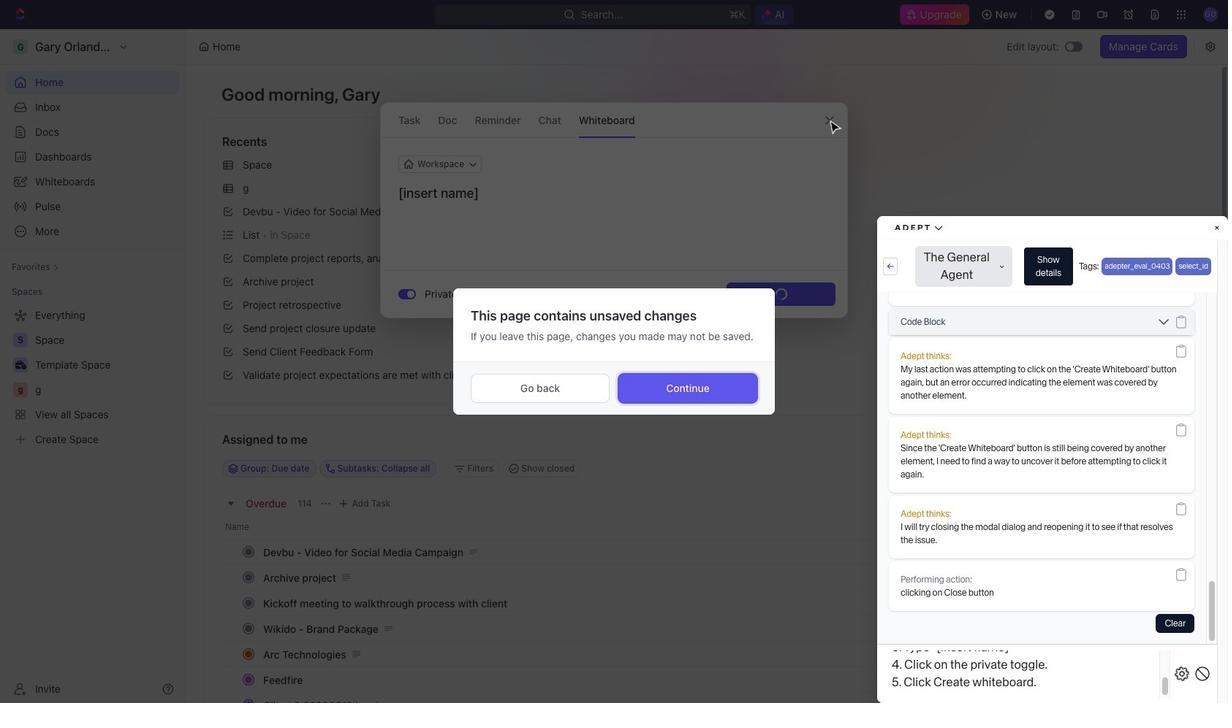 Task type: locate. For each thing, give the bounding box(es) containing it.
tree
[[6, 304, 180, 452]]

Search tasks... text field
[[980, 458, 1126, 480]]

dialog
[[380, 102, 848, 319], [453, 289, 775, 415]]

Name this Whiteboard... field
[[381, 185, 847, 202]]



Task type: vqa. For each thing, say whether or not it's contained in the screenshot.
'Team Reporting' ICON
no



Task type: describe. For each thing, give the bounding box(es) containing it.
tree inside sidebar navigation
[[6, 304, 180, 452]]

sidebar navigation
[[0, 29, 186, 704]]



